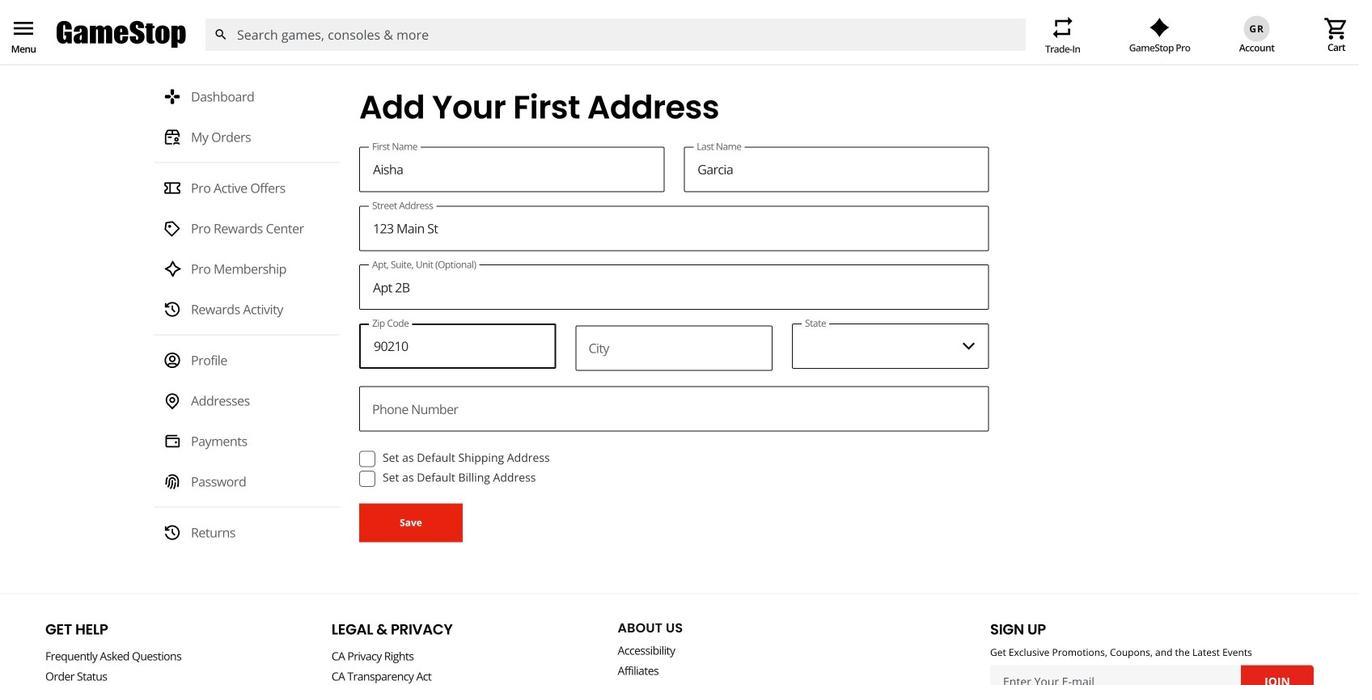 Task type: vqa. For each thing, say whether or not it's contained in the screenshot.
password field
no



Task type: describe. For each thing, give the bounding box(es) containing it.
payments icon image
[[163, 433, 181, 450]]

profile icon image
[[163, 352, 181, 369]]

Enter Your E-mail text field
[[990, 666, 1242, 685]]

addresses icon image
[[163, 392, 181, 410]]

Search games, consoles & more search field
[[237, 18, 997, 51]]

dashboard icon image
[[163, 88, 181, 106]]

gamestop pro icon image
[[1150, 18, 1170, 37]]

pro rewards center icon image
[[163, 220, 181, 238]]



Task type: locate. For each thing, give the bounding box(es) containing it.
None text field
[[684, 147, 989, 192], [359, 206, 989, 251], [359, 265, 989, 310], [684, 147, 989, 192], [359, 206, 989, 251], [359, 265, 989, 310]]

my orders icon image
[[163, 128, 181, 146]]

returns icon image
[[163, 524, 181, 542]]

gamestop image
[[57, 19, 186, 50]]

rewards activity icon image
[[163, 301, 181, 319]]

None telephone field
[[359, 324, 556, 369]]

None text field
[[359, 147, 664, 192], [576, 325, 773, 371], [359, 386, 989, 432], [359, 147, 664, 192], [576, 325, 773, 371], [359, 386, 989, 432]]

None search field
[[205, 18, 1026, 51]]

password icon image
[[163, 473, 181, 491]]

pro active offers icon image
[[163, 179, 181, 197]]

pro membership icon image
[[163, 260, 181, 278]]



